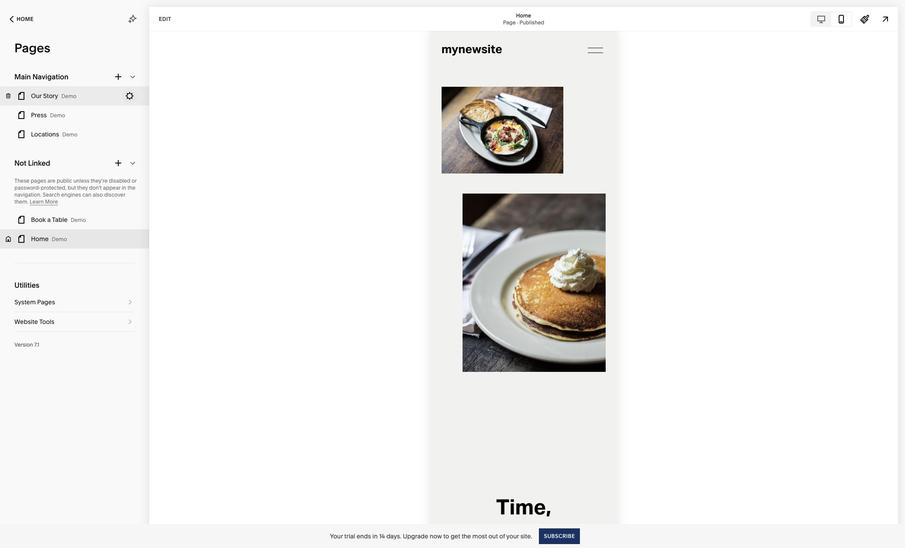 Task type: locate. For each thing, give the bounding box(es) containing it.
demo inside 'home demo'
[[52, 236, 67, 243]]

system
[[14, 299, 36, 307]]

table
[[52, 216, 68, 224]]

locations
[[31, 131, 59, 138]]

more
[[45, 199, 58, 205]]

·
[[517, 19, 519, 26]]

they're
[[91, 178, 108, 184]]

0 vertical spatial pages
[[14, 41, 50, 55]]

not linked
[[14, 159, 50, 168]]

system pages button
[[14, 293, 135, 312]]

not
[[14, 159, 26, 168]]

site.
[[521, 533, 533, 541]]

in
[[122, 185, 126, 191], [373, 533, 378, 541]]

pages up main navigation
[[14, 41, 50, 55]]

in left 14
[[373, 533, 378, 541]]

home for home page · published
[[517, 12, 532, 19]]

or
[[132, 178, 137, 184]]

home
[[517, 12, 532, 19], [17, 16, 34, 22], [31, 235, 49, 243]]

0 vertical spatial in
[[122, 185, 126, 191]]

in inside these pages are public unless they're disabled or password-protected, but they don't appear in the navigation. search engines can also discover them.
[[122, 185, 126, 191]]

1 vertical spatial in
[[373, 533, 378, 541]]

main navigation
[[14, 72, 68, 81]]

these
[[14, 178, 30, 184]]

your
[[330, 533, 343, 541]]

out
[[489, 533, 498, 541]]

public
[[57, 178, 72, 184]]

edit button
[[153, 11, 177, 27]]

add a new page to the "not linked" navigation group image
[[114, 159, 123, 168]]

0 vertical spatial the
[[128, 185, 136, 191]]

0 horizontal spatial in
[[122, 185, 126, 191]]

the right get
[[462, 533, 471, 541]]

press demo
[[31, 111, 65, 119]]

published
[[520, 19, 545, 26]]

navigation.
[[14, 192, 41, 198]]

1 vertical spatial pages
[[37, 299, 55, 307]]

home for home
[[17, 16, 34, 22]]

engines
[[61, 192, 81, 198]]

in down disabled
[[122, 185, 126, 191]]

the
[[128, 185, 136, 191], [462, 533, 471, 541]]

demo right press
[[50, 112, 65, 119]]

unless
[[73, 178, 89, 184]]

demo inside locations demo
[[62, 131, 77, 138]]

pages
[[14, 41, 50, 55], [37, 299, 55, 307]]

most
[[473, 533, 487, 541]]

can
[[82, 192, 92, 198]]

your
[[507, 533, 519, 541]]

are
[[48, 178, 55, 184]]

learn more
[[30, 199, 58, 205]]

days.
[[387, 533, 402, 541]]

tab list
[[812, 12, 852, 26]]

demo right story on the left of page
[[61, 93, 77, 100]]

demo right 'locations'
[[62, 131, 77, 138]]

pages
[[31, 178, 46, 184]]

demo down the table
[[52, 236, 67, 243]]

home inside button
[[17, 16, 34, 22]]

learn more link
[[30, 199, 58, 206]]

home inside "home page · published"
[[517, 12, 532, 19]]

tools
[[39, 318, 54, 326]]

1 vertical spatial the
[[462, 533, 471, 541]]

demo inside our story demo
[[61, 93, 77, 100]]

locations demo
[[31, 131, 77, 138]]

1 horizontal spatial in
[[373, 533, 378, 541]]

1 horizontal spatial the
[[462, 533, 471, 541]]

password-
[[14, 185, 41, 191]]

pages up tools
[[37, 299, 55, 307]]

appear
[[103, 185, 121, 191]]

subscribe button
[[540, 529, 580, 545]]

now
[[430, 533, 442, 541]]

they
[[77, 185, 88, 191]]

disabled
[[109, 178, 130, 184]]

add a new page to the "main navigation" group image
[[114, 72, 123, 82]]

demo right the table
[[71, 217, 86, 224]]

our
[[31, 92, 42, 100]]

demo for home
[[52, 236, 67, 243]]

home demo
[[31, 235, 67, 243]]

the down or
[[128, 185, 136, 191]]

system pages
[[14, 299, 55, 307]]

version 7.1
[[14, 342, 39, 349]]

7.1
[[34, 342, 39, 349]]

website tools
[[14, 318, 54, 326]]

trial
[[345, 533, 355, 541]]

demo inside press demo
[[50, 112, 65, 119]]

home button
[[0, 10, 43, 29]]

subscribe
[[544, 533, 576, 540]]

demo
[[61, 93, 77, 100], [50, 112, 65, 119], [62, 131, 77, 138], [71, 217, 86, 224], [52, 236, 67, 243]]

0 horizontal spatial the
[[128, 185, 136, 191]]



Task type: vqa. For each thing, say whether or not it's contained in the screenshot.
Form
no



Task type: describe. For each thing, give the bounding box(es) containing it.
upgrade
[[403, 533, 429, 541]]

home for home demo
[[31, 235, 49, 243]]

main
[[14, 72, 31, 81]]

them.
[[14, 199, 28, 205]]

press
[[31, 111, 47, 119]]

utilities
[[14, 281, 39, 290]]

book a table demo
[[31, 216, 86, 224]]

your trial ends in 14 days. upgrade now to get the most out of your site.
[[330, 533, 533, 541]]

don't
[[89, 185, 102, 191]]

website tools button
[[14, 313, 135, 332]]

version
[[14, 342, 33, 349]]

ends
[[357, 533, 371, 541]]

page
[[503, 19, 516, 26]]

book
[[31, 216, 46, 224]]

learn
[[30, 199, 44, 205]]

home page · published
[[503, 12, 545, 26]]

get
[[451, 533, 461, 541]]

14
[[379, 533, 385, 541]]

demo inside book a table demo
[[71, 217, 86, 224]]

demo for press
[[50, 112, 65, 119]]

edit
[[159, 16, 171, 22]]

our story demo
[[31, 92, 77, 100]]

these pages are public unless they're disabled or password-protected, but they don't appear in the navigation. search engines can also discover them.
[[14, 178, 137, 205]]

the inside these pages are public unless they're disabled or password-protected, but they don't appear in the navigation. search engines can also discover them.
[[128, 185, 136, 191]]

to
[[444, 533, 450, 541]]

discover
[[104, 192, 125, 198]]

story
[[43, 92, 58, 100]]

search
[[43, 192, 60, 198]]

demo for locations
[[62, 131, 77, 138]]

also
[[93, 192, 103, 198]]

but
[[68, 185, 76, 191]]

of
[[500, 533, 505, 541]]

website
[[14, 318, 38, 326]]

linked
[[28, 159, 50, 168]]

pages inside button
[[37, 299, 55, 307]]

protected,
[[41, 185, 67, 191]]

navigation
[[33, 72, 68, 81]]

a
[[47, 216, 51, 224]]



